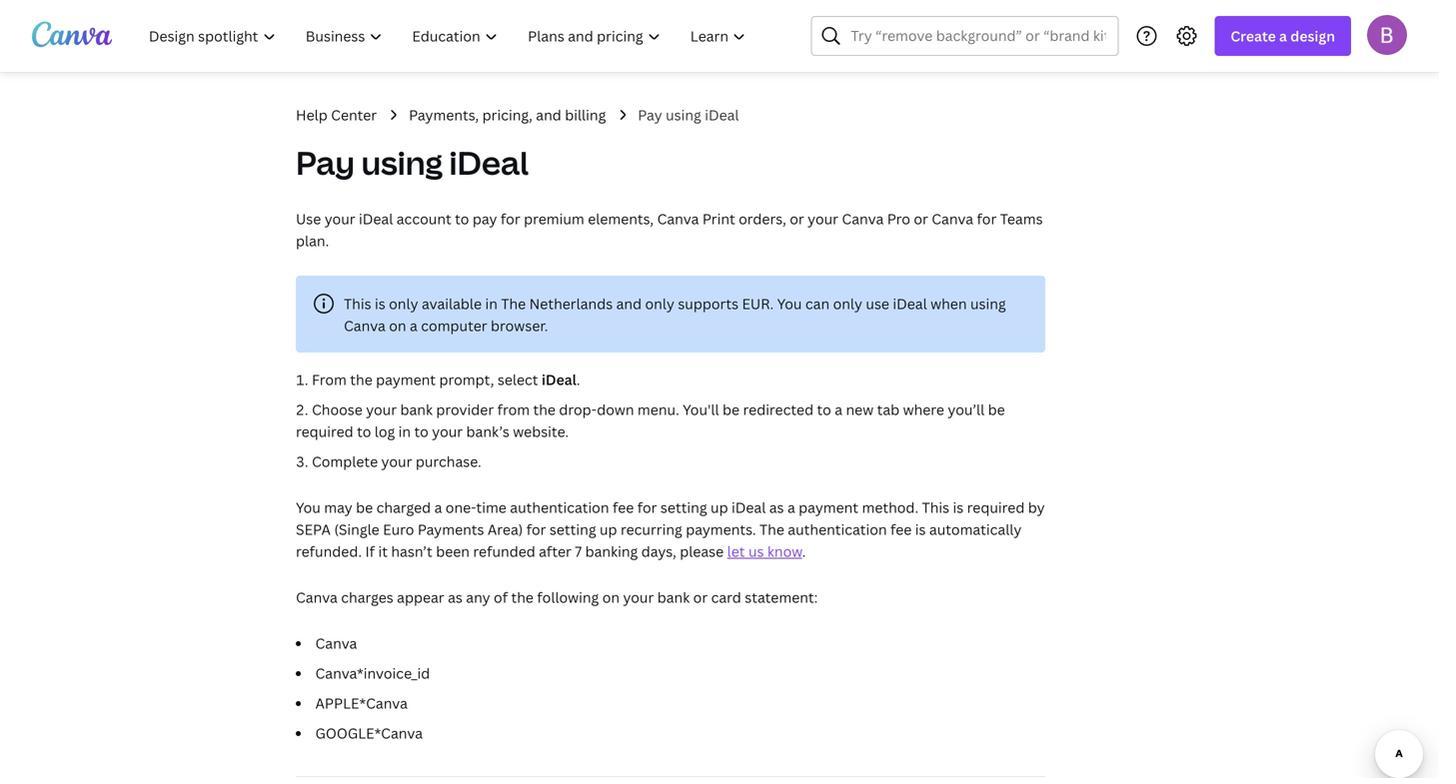 Task type: locate. For each thing, give the bounding box(es) containing it.
0 horizontal spatial payment
[[376, 370, 436, 389]]

0 vertical spatial you
[[777, 294, 802, 313]]

for up recurring
[[637, 498, 657, 517]]

can
[[805, 294, 830, 313]]

. up drop-
[[577, 370, 580, 389]]

be right you'll
[[723, 400, 740, 419]]

0 vertical spatial and
[[536, 105, 561, 124]]

you inside you may be charged a one-time authentication fee for setting up ideal as a payment method. this is required by sepa (single euro payments area) for setting up recurring payments. the authentication fee is automatically refunded. if it hasn't been refunded after 7 banking days, please
[[296, 498, 321, 517]]

let
[[727, 542, 745, 561]]

Try "remove background" or "brand kit" search field
[[851, 17, 1106, 55]]

in up the browser. at the left of page
[[485, 294, 498, 313]]

you left can
[[777, 294, 802, 313]]

1 horizontal spatial fee
[[890, 520, 912, 539]]

choose
[[312, 400, 363, 419]]

be inside you may be charged a one-time authentication fee for setting up ideal as a payment method. this is required by sepa (single euro payments area) for setting up recurring payments. the authentication fee is automatically refunded. if it hasn't been refunded after 7 banking days, please
[[356, 498, 373, 517]]

0 vertical spatial is
[[375, 294, 385, 313]]

0 horizontal spatial setting
[[550, 520, 596, 539]]

canva left print in the top of the page
[[657, 209, 699, 228]]

1 horizontal spatial the
[[760, 520, 784, 539]]

of
[[494, 588, 508, 607]]

0 horizontal spatial as
[[448, 588, 463, 607]]

authentication up know on the bottom right of page
[[788, 520, 887, 539]]

the up website.
[[533, 400, 556, 419]]

a left computer
[[410, 316, 418, 335]]

ideal inside you may be charged a one-time authentication fee for setting up ideal as a payment method. this is required by sepa (single euro payments area) for setting up recurring payments. the authentication fee is automatically refunded. if it hasn't been refunded after 7 banking days, please
[[732, 498, 766, 517]]

canva*invoice_id
[[315, 664, 430, 683]]

canva down refunded.
[[296, 588, 338, 607]]

the inside you may be charged a one-time authentication fee for setting up ideal as a payment method. this is required by sepa (single euro payments area) for setting up recurring payments. the authentication fee is automatically refunded. if it hasn't been refunded after 7 banking days, please
[[760, 520, 784, 539]]

1 horizontal spatial or
[[790, 209, 804, 228]]

1 vertical spatial payment
[[799, 498, 858, 517]]

only left supports
[[645, 294, 674, 313]]

complete
[[312, 452, 378, 471]]

0 horizontal spatial on
[[389, 316, 406, 335]]

0 horizontal spatial be
[[356, 498, 373, 517]]

1 vertical spatial required
[[967, 498, 1025, 517]]

1 vertical spatial and
[[616, 294, 642, 313]]

a left "design"
[[1279, 26, 1287, 45]]

appear
[[397, 588, 444, 607]]

pay using ideal
[[638, 105, 739, 124], [296, 141, 529, 184]]

refunded.
[[296, 542, 362, 561]]

the up let us know .
[[760, 520, 784, 539]]

after
[[539, 542, 571, 561]]

print
[[702, 209, 735, 228]]

0 horizontal spatial up
[[600, 520, 617, 539]]

on left computer
[[389, 316, 406, 335]]

payment up log
[[376, 370, 436, 389]]

been
[[436, 542, 470, 561]]

1 horizontal spatial authentication
[[788, 520, 887, 539]]

a left new
[[835, 400, 843, 419]]

0 vertical spatial .
[[577, 370, 580, 389]]

is down method.
[[915, 520, 926, 539]]

canva charges appear as any of the following on your bank or card statement:
[[296, 588, 818, 607]]

authentication
[[510, 498, 609, 517], [788, 520, 887, 539]]

your down provider
[[432, 422, 463, 441]]

1 horizontal spatial .
[[802, 542, 806, 561]]

you'll
[[683, 400, 719, 419]]

0 horizontal spatial and
[[536, 105, 561, 124]]

you up the sepa
[[296, 498, 321, 517]]

canva
[[657, 209, 699, 228], [842, 209, 884, 228], [932, 209, 973, 228], [344, 316, 386, 335], [296, 588, 338, 607], [315, 634, 357, 653]]

1 horizontal spatial as
[[769, 498, 784, 517]]

top level navigation element
[[136, 16, 763, 56]]

payment left method.
[[799, 498, 858, 517]]

setting up 7
[[550, 520, 596, 539]]

2 horizontal spatial or
[[914, 209, 928, 228]]

the right of
[[511, 588, 534, 607]]

setting
[[661, 498, 707, 517], [550, 520, 596, 539]]

using right when
[[970, 294, 1006, 313]]

pay right billing at the left of the page
[[638, 105, 662, 124]]

pay down help center "link"
[[296, 141, 355, 184]]

1 vertical spatial pay using ideal
[[296, 141, 529, 184]]

1 horizontal spatial and
[[616, 294, 642, 313]]

1 horizontal spatial bank
[[657, 588, 690, 607]]

2 horizontal spatial only
[[833, 294, 862, 313]]

let us know link
[[727, 542, 802, 561]]

only
[[389, 294, 418, 313], [645, 294, 674, 313], [833, 294, 862, 313]]

0 horizontal spatial bank
[[400, 400, 433, 419]]

0 horizontal spatial the
[[501, 294, 526, 313]]

0 vertical spatial setting
[[661, 498, 707, 517]]

teams
[[1000, 209, 1043, 228]]

and right netherlands
[[616, 294, 642, 313]]

is up automatically
[[953, 498, 964, 517]]

3 only from the left
[[833, 294, 862, 313]]

available
[[422, 294, 482, 313]]

if
[[365, 542, 375, 561]]

only left available
[[389, 294, 418, 313]]

1 vertical spatial bank
[[657, 588, 690, 607]]

to left pay
[[455, 209, 469, 228]]

0 vertical spatial up
[[711, 498, 728, 517]]

fee down method.
[[890, 520, 912, 539]]

ideal inside use your ideal account to pay for premium elements, canva print orders, or your canva pro or canva for teams plan.
[[359, 209, 393, 228]]

is inside this is only available in the netherlands and only supports eur. you can only use ideal when using canva on a computer browser.
[[375, 294, 385, 313]]

from
[[312, 370, 347, 389]]

1 horizontal spatial is
[[915, 520, 926, 539]]

be up (single
[[356, 498, 373, 517]]

1 vertical spatial this
[[922, 498, 950, 517]]

your right use
[[325, 209, 355, 228]]

on
[[389, 316, 406, 335], [602, 588, 620, 607]]

your up log
[[366, 400, 397, 419]]

the right from
[[350, 370, 373, 389]]

bank inside the choose your bank provider from the drop-down menu. you'll be redirected to a new tab where you'll be required to log in to your bank's website.
[[400, 400, 433, 419]]

and left billing at the left of the page
[[536, 105, 561, 124]]

the up the browser. at the left of page
[[501, 294, 526, 313]]

for
[[501, 209, 520, 228], [977, 209, 997, 228], [637, 498, 657, 517], [526, 520, 546, 539]]

1 vertical spatial in
[[398, 422, 411, 441]]

be
[[723, 400, 740, 419], [988, 400, 1005, 419], [356, 498, 373, 517]]

purchase.
[[416, 452, 481, 471]]

as up know on the bottom right of page
[[769, 498, 784, 517]]

canva up from
[[344, 316, 386, 335]]

is left available
[[375, 294, 385, 313]]

to left new
[[817, 400, 831, 419]]

or right orders,
[[790, 209, 804, 228]]

0 vertical spatial pay using ideal
[[638, 105, 739, 124]]

0 vertical spatial bank
[[400, 400, 433, 419]]

ideal inside this is only available in the netherlands and only supports eur. you can only use ideal when using canva on a computer browser.
[[893, 294, 927, 313]]

in right log
[[398, 422, 411, 441]]

be right the you'll
[[988, 400, 1005, 419]]

help
[[296, 105, 328, 124]]

computer
[[421, 316, 487, 335]]

your down days,
[[623, 588, 654, 607]]

0 vertical spatial on
[[389, 316, 406, 335]]

authentication up the after
[[510, 498, 609, 517]]

0 horizontal spatial authentication
[[510, 498, 609, 517]]

up up payments. at the bottom
[[711, 498, 728, 517]]

0 horizontal spatial is
[[375, 294, 385, 313]]

1 vertical spatial the
[[760, 520, 784, 539]]

setting up recurring
[[661, 498, 707, 517]]

. right us
[[802, 542, 806, 561]]

1 vertical spatial the
[[533, 400, 556, 419]]

a up know on the bottom right of page
[[787, 498, 795, 517]]

1 horizontal spatial required
[[967, 498, 1025, 517]]

0 horizontal spatial you
[[296, 498, 321, 517]]

0 vertical spatial the
[[501, 294, 526, 313]]

required down choose on the left bottom of page
[[296, 422, 353, 441]]

1 horizontal spatial using
[[666, 105, 701, 124]]

1 vertical spatial setting
[[550, 520, 596, 539]]

1 horizontal spatial on
[[602, 588, 620, 607]]

fee
[[613, 498, 634, 517], [890, 520, 912, 539]]

0 vertical spatial required
[[296, 422, 353, 441]]

as
[[769, 498, 784, 517], [448, 588, 463, 607]]

using right billing at the left of the page
[[666, 105, 701, 124]]

using
[[666, 105, 701, 124], [361, 141, 443, 184], [970, 294, 1006, 313]]

required up automatically
[[967, 498, 1025, 517]]

1 vertical spatial you
[[296, 498, 321, 517]]

only left use
[[833, 294, 862, 313]]

payment
[[376, 370, 436, 389], [799, 498, 858, 517]]

1 horizontal spatial be
[[723, 400, 740, 419]]

canva right pro on the right of the page
[[932, 209, 973, 228]]

1 horizontal spatial payment
[[799, 498, 858, 517]]

or left the card
[[693, 588, 708, 607]]

menu.
[[638, 400, 679, 419]]

bank
[[400, 400, 433, 419], [657, 588, 690, 607]]

1 horizontal spatial this
[[922, 498, 950, 517]]

this
[[344, 294, 371, 313], [922, 498, 950, 517]]

this up from
[[344, 294, 371, 313]]

up up banking
[[600, 520, 617, 539]]

1 vertical spatial pay
[[296, 141, 355, 184]]

one-
[[446, 498, 476, 517]]

payment inside you may be charged a one-time authentication fee for setting up ideal as a payment method. this is required by sepa (single euro payments area) for setting up recurring payments. the authentication fee is automatically refunded. if it hasn't been refunded after 7 banking days, please
[[799, 498, 858, 517]]

2 horizontal spatial using
[[970, 294, 1006, 313]]

statement:
[[745, 588, 818, 607]]

log
[[375, 422, 395, 441]]

ideal
[[705, 105, 739, 124], [449, 141, 529, 184], [359, 209, 393, 228], [893, 294, 927, 313], [542, 370, 577, 389], [732, 498, 766, 517]]

.
[[577, 370, 580, 389], [802, 542, 806, 561]]

using up account
[[361, 141, 443, 184]]

1 vertical spatial is
[[953, 498, 964, 517]]

1 vertical spatial as
[[448, 588, 463, 607]]

or
[[790, 209, 804, 228], [914, 209, 928, 228], [693, 588, 708, 607]]

0 vertical spatial this
[[344, 294, 371, 313]]

eur.
[[742, 294, 774, 313]]

required inside you may be charged a one-time authentication fee for setting up ideal as a payment method. this is required by sepa (single euro payments area) for setting up recurring payments. the authentication fee is automatically refunded. if it hasn't been refunded after 7 banking days, please
[[967, 498, 1025, 517]]

fee up recurring
[[613, 498, 634, 517]]

1 horizontal spatial pay
[[638, 105, 662, 124]]

0 horizontal spatial this
[[344, 294, 371, 313]]

0 horizontal spatial in
[[398, 422, 411, 441]]

0 vertical spatial as
[[769, 498, 784, 517]]

0 horizontal spatial required
[[296, 422, 353, 441]]

pricing,
[[482, 105, 533, 124]]

0 vertical spatial in
[[485, 294, 498, 313]]

you
[[777, 294, 802, 313], [296, 498, 321, 517]]

card
[[711, 588, 741, 607]]

2 vertical spatial using
[[970, 294, 1006, 313]]

1 vertical spatial authentication
[[788, 520, 887, 539]]

as left any
[[448, 588, 463, 607]]

0 vertical spatial payment
[[376, 370, 436, 389]]

pay
[[473, 209, 497, 228]]

1 vertical spatial on
[[602, 588, 620, 607]]

required
[[296, 422, 353, 441], [967, 498, 1025, 517]]

1 horizontal spatial in
[[485, 294, 498, 313]]

premium
[[524, 209, 584, 228]]

this up automatically
[[922, 498, 950, 517]]

1 vertical spatial fee
[[890, 520, 912, 539]]

center
[[331, 105, 377, 124]]

down
[[597, 400, 634, 419]]

a
[[1279, 26, 1287, 45], [410, 316, 418, 335], [835, 400, 843, 419], [434, 498, 442, 517], [787, 498, 795, 517]]

hasn't
[[391, 542, 433, 561]]

on right 'following'
[[602, 588, 620, 607]]

your
[[325, 209, 355, 228], [808, 209, 838, 228], [366, 400, 397, 419], [432, 422, 463, 441], [381, 452, 412, 471], [623, 588, 654, 607]]

1 horizontal spatial only
[[645, 294, 674, 313]]

0 horizontal spatial fee
[[613, 498, 634, 517]]

for right pay
[[501, 209, 520, 228]]

in
[[485, 294, 498, 313], [398, 422, 411, 441]]

1 vertical spatial up
[[600, 520, 617, 539]]

you inside this is only available in the netherlands and only supports eur. you can only use ideal when using canva on a computer browser.
[[777, 294, 802, 313]]

required inside the choose your bank provider from the drop-down menu. you'll be redirected to a new tab where you'll be required to log in to your bank's website.
[[296, 422, 353, 441]]

bank down days,
[[657, 588, 690, 607]]

0 horizontal spatial only
[[389, 294, 418, 313]]

0 horizontal spatial pay using ideal
[[296, 141, 529, 184]]

any
[[466, 588, 490, 607]]

1 horizontal spatial you
[[777, 294, 802, 313]]

and
[[536, 105, 561, 124], [616, 294, 642, 313]]

or right pro on the right of the page
[[914, 209, 928, 228]]

0 horizontal spatial using
[[361, 141, 443, 184]]

bank down from the payment prompt, select ideal .
[[400, 400, 433, 419]]



Task type: describe. For each thing, give the bounding box(es) containing it.
0 vertical spatial fee
[[613, 498, 634, 517]]

create a design button
[[1215, 16, 1351, 56]]

a inside the choose your bank provider from the drop-down menu. you'll be redirected to a new tab where you'll be required to log in to your bank's website.
[[835, 400, 843, 419]]

the inside the choose your bank provider from the drop-down menu. you'll be redirected to a new tab where you'll be required to log in to your bank's website.
[[533, 400, 556, 419]]

the inside this is only available in the netherlands and only supports eur. you can only use ideal when using canva on a computer browser.
[[501, 294, 526, 313]]

plan.
[[296, 231, 329, 250]]

account
[[397, 209, 451, 228]]

let us know .
[[727, 542, 806, 561]]

recurring
[[621, 520, 682, 539]]

required for by
[[967, 498, 1025, 517]]

elements,
[[588, 209, 654, 228]]

us
[[748, 542, 764, 561]]

prompt,
[[439, 370, 494, 389]]

using inside this is only available in the netherlands and only supports eur. you can only use ideal when using canva on a computer browser.
[[970, 294, 1006, 313]]

1 horizontal spatial setting
[[661, 498, 707, 517]]

sepa
[[296, 520, 331, 539]]

payments.
[[686, 520, 756, 539]]

to inside use your ideal account to pay for premium elements, canva print orders, or your canva pro or canva for teams plan.
[[455, 209, 469, 228]]

1 horizontal spatial pay using ideal
[[638, 105, 739, 124]]

orders,
[[739, 209, 786, 228]]

and inside payments, pricing, and billing link
[[536, 105, 561, 124]]

from the payment prompt, select ideal .
[[312, 370, 580, 389]]

following
[[537, 588, 599, 607]]

provider
[[436, 400, 494, 419]]

method.
[[862, 498, 919, 517]]

time
[[476, 498, 507, 517]]

a inside "dropdown button"
[[1279, 26, 1287, 45]]

charged
[[376, 498, 431, 517]]

design
[[1290, 26, 1335, 45]]

you'll
[[948, 400, 985, 419]]

to left log
[[357, 422, 371, 441]]

in inside this is only available in the netherlands and only supports eur. you can only use ideal when using canva on a computer browser.
[[485, 294, 498, 313]]

redirected
[[743, 400, 814, 419]]

a inside this is only available in the netherlands and only supports eur. you can only use ideal when using canva on a computer browser.
[[410, 316, 418, 335]]

when
[[931, 294, 967, 313]]

to right log
[[414, 422, 429, 441]]

create a design
[[1231, 26, 1335, 45]]

where
[[903, 400, 944, 419]]

0 vertical spatial using
[[666, 105, 701, 124]]

this is only available in the netherlands and only supports eur. you can only use ideal when using canva on a computer browser.
[[344, 294, 1006, 335]]

bob builder image
[[1367, 15, 1407, 55]]

supports
[[678, 294, 739, 313]]

required for to
[[296, 422, 353, 441]]

your down log
[[381, 452, 412, 471]]

0 vertical spatial the
[[350, 370, 373, 389]]

payments, pricing, and billing
[[409, 105, 606, 124]]

use
[[866, 294, 889, 313]]

canva left pro on the right of the page
[[842, 209, 884, 228]]

0 horizontal spatial .
[[577, 370, 580, 389]]

pay using ideal link
[[638, 104, 739, 126]]

new
[[846, 400, 874, 419]]

netherlands
[[529, 294, 613, 313]]

on inside this is only available in the netherlands and only supports eur. you can only use ideal when using canva on a computer browser.
[[389, 316, 406, 335]]

0 horizontal spatial pay
[[296, 141, 355, 184]]

use your ideal account to pay for premium elements, canva print orders, or your canva pro or canva for teams plan.
[[296, 209, 1043, 250]]

0 horizontal spatial or
[[693, 588, 708, 607]]

drop-
[[559, 400, 597, 419]]

your right orders,
[[808, 209, 838, 228]]

2 vertical spatial is
[[915, 520, 926, 539]]

banking
[[585, 542, 638, 561]]

7
[[575, 542, 582, 561]]

0 vertical spatial pay
[[638, 105, 662, 124]]

1 only from the left
[[389, 294, 418, 313]]

billing
[[565, 105, 606, 124]]

from
[[497, 400, 530, 419]]

help center
[[296, 105, 377, 124]]

2 horizontal spatial be
[[988, 400, 1005, 419]]

canva up canva*invoice_id
[[315, 634, 357, 653]]

website.
[[513, 422, 569, 441]]

refunded
[[473, 542, 535, 561]]

help center link
[[296, 104, 377, 126]]

know
[[767, 542, 802, 561]]

apple*canva
[[315, 694, 408, 713]]

payments, pricing, and billing link
[[409, 104, 606, 126]]

2 only from the left
[[645, 294, 674, 313]]

1 vertical spatial using
[[361, 141, 443, 184]]

bank's
[[466, 422, 509, 441]]

in inside the choose your bank provider from the drop-down menu. you'll be redirected to a new tab where you'll be required to log in to your bank's website.
[[398, 422, 411, 441]]

please
[[680, 542, 724, 561]]

google*canva
[[315, 724, 423, 743]]

area)
[[488, 520, 523, 539]]

canva inside this is only available in the netherlands and only supports eur. you can only use ideal when using canva on a computer browser.
[[344, 316, 386, 335]]

1 vertical spatial .
[[802, 542, 806, 561]]

use
[[296, 209, 321, 228]]

you may be charged a one-time authentication fee for setting up ideal as a payment method. this is required by sepa (single euro payments area) for setting up recurring payments. the authentication fee is automatically refunded. if it hasn't been refunded after 7 banking days, please
[[296, 498, 1045, 561]]

a left 'one-'
[[434, 498, 442, 517]]

1 horizontal spatial up
[[711, 498, 728, 517]]

pro
[[887, 209, 910, 228]]

charges
[[341, 588, 394, 607]]

complete your purchase.
[[312, 452, 481, 471]]

(single
[[334, 520, 379, 539]]

by
[[1028, 498, 1045, 517]]

as inside you may be charged a one-time authentication fee for setting up ideal as a payment method. this is required by sepa (single euro payments area) for setting up recurring payments. the authentication fee is automatically refunded. if it hasn't been refunded after 7 banking days, please
[[769, 498, 784, 517]]

automatically
[[929, 520, 1022, 539]]

2 vertical spatial the
[[511, 588, 534, 607]]

and inside this is only available in the netherlands and only supports eur. you can only use ideal when using canva on a computer browser.
[[616, 294, 642, 313]]

tab
[[877, 400, 900, 419]]

payments
[[418, 520, 484, 539]]

this inside you may be charged a one-time authentication fee for setting up ideal as a payment method. this is required by sepa (single euro payments area) for setting up recurring payments. the authentication fee is automatically refunded. if it hasn't been refunded after 7 banking days, please
[[922, 498, 950, 517]]

for up the after
[[526, 520, 546, 539]]

2 horizontal spatial is
[[953, 498, 964, 517]]

payments,
[[409, 105, 479, 124]]

create
[[1231, 26, 1276, 45]]

for left teams
[[977, 209, 997, 228]]

select
[[498, 370, 538, 389]]

days,
[[641, 542, 676, 561]]

this inside this is only available in the netherlands and only supports eur. you can only use ideal when using canva on a computer browser.
[[344, 294, 371, 313]]

it
[[378, 542, 388, 561]]

browser.
[[491, 316, 548, 335]]

may
[[324, 498, 353, 517]]

0 vertical spatial authentication
[[510, 498, 609, 517]]

choose your bank provider from the drop-down menu. you'll be redirected to a new tab where you'll be required to log in to your bank's website.
[[296, 400, 1005, 441]]

euro
[[383, 520, 414, 539]]



Task type: vqa. For each thing, say whether or not it's contained in the screenshot.
Choose design button
no



